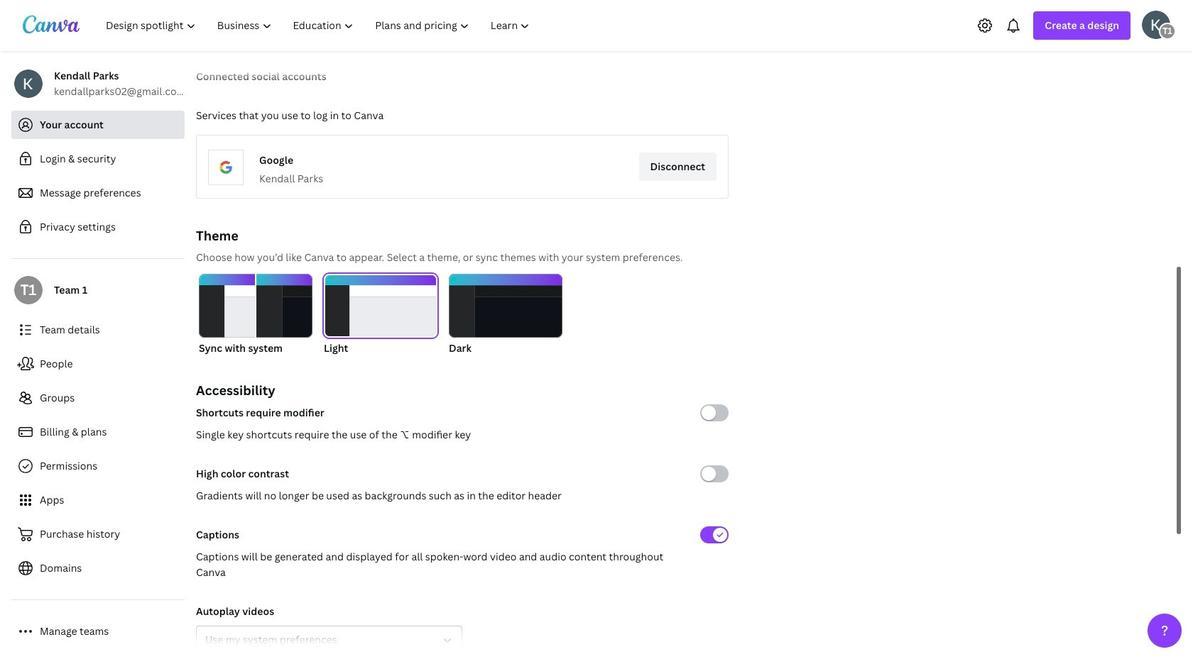 Task type: locate. For each thing, give the bounding box(es) containing it.
0 vertical spatial team 1 element
[[1159, 22, 1176, 39]]

team 1 image
[[14, 276, 43, 305]]

1 vertical spatial team 1 element
[[14, 276, 43, 305]]

0 horizontal spatial team 1 element
[[14, 276, 43, 305]]

None button
[[199, 274, 313, 357], [324, 274, 438, 357], [449, 274, 563, 357], [196, 626, 462, 655], [199, 274, 313, 357], [324, 274, 438, 357], [449, 274, 563, 357], [196, 626, 462, 655]]

team 1 element
[[1159, 22, 1176, 39], [14, 276, 43, 305]]



Task type: describe. For each thing, give the bounding box(es) containing it.
1 horizontal spatial team 1 element
[[1159, 22, 1176, 39]]

kendall parks image
[[1142, 10, 1170, 39]]

team 1 image
[[1159, 22, 1176, 39]]

top level navigation element
[[97, 11, 542, 40]]



Task type: vqa. For each thing, say whether or not it's contained in the screenshot.
brainstorms and creative ideation image
no



